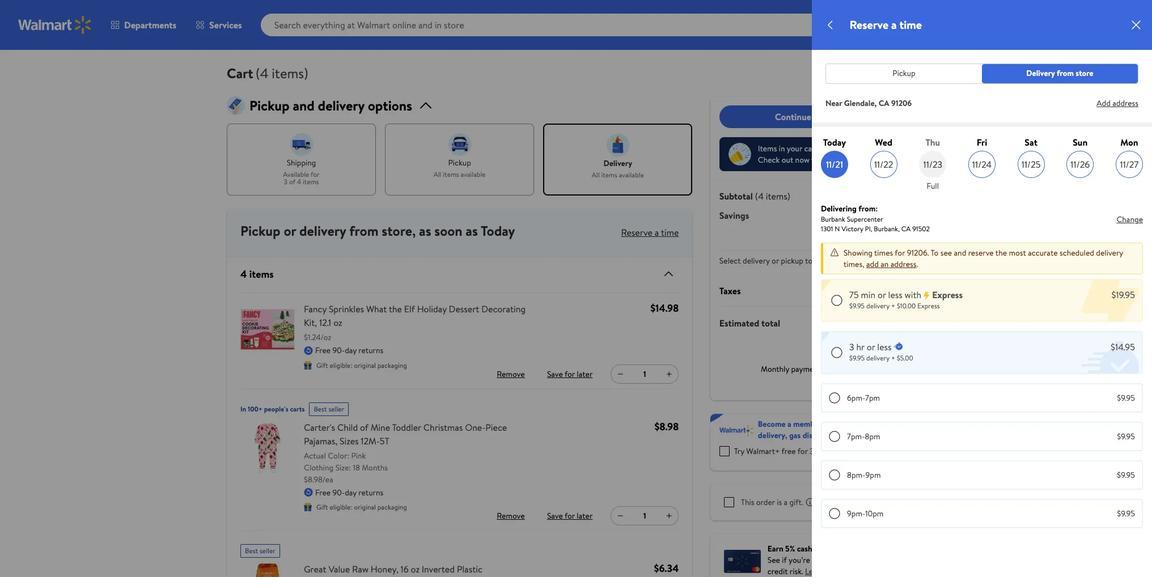 Task type: vqa. For each thing, say whether or not it's contained in the screenshot.
Size
no



Task type: locate. For each thing, give the bounding box(es) containing it.
0 vertical spatial items)
[[272, 63, 308, 83]]

1 left "increase quantity carter's child of mine toddler christmas one-piece pajamas, sizes 12m-5t, current quantity 1" icon
[[643, 510, 646, 522]]

1 vertical spatial gift
[[316, 502, 328, 512]]

glendale,
[[844, 97, 877, 109]]

0 vertical spatial of
[[289, 177, 295, 187]]

0 horizontal spatial seller
[[260, 546, 275, 556]]

0 horizontal spatial available
[[461, 169, 486, 179]]

less left the affirm icon
[[877, 340, 892, 353]]

$9.95 for 9pm
[[1117, 469, 1135, 480]]

items
[[443, 169, 459, 179], [601, 170, 617, 179], [303, 177, 319, 187], [249, 267, 274, 281]]

time inside dialog
[[899, 17, 922, 32]]

carter's child of mine toddler christmas one-piece pajamas, sizes 12m-5t link
[[304, 420, 541, 448]]

1 vertical spatial +
[[891, 353, 895, 363]]

2 as from the left
[[466, 221, 478, 240]]

original for $14.98
[[354, 360, 376, 370]]

90-
[[333, 345, 345, 356], [333, 487, 345, 498]]

3 left 'hr'
[[849, 340, 854, 353]]

reserve
[[849, 17, 888, 32], [621, 226, 653, 239]]

1 gifteligibleicon image from the top
[[304, 361, 312, 369]]

packaging down fancy sprinkles what the elf holiday dessert decorating kit, 12.1 oz $1.24/oz
[[377, 360, 407, 370]]

oz inside great value raw honey, 16 oz inverted plastic bottle
[[411, 563, 420, 575]]

1 horizontal spatial best seller
[[314, 404, 344, 414]]

as right ,
[[419, 221, 431, 240]]

2 horizontal spatial available
[[826, 363, 856, 375]]

0 vertical spatial time
[[899, 17, 922, 32]]

$8.98
[[654, 419, 679, 433]]

save for save for later button for 'decrease quantity carter's child of mine toddler christmas one-piece pajamas, sizes 12m-5t, current quantity 1' icon
[[547, 510, 563, 522]]

delivery from store button
[[982, 64, 1138, 83]]

pickup for pickup or delivery from store , as soon as        today
[[240, 221, 280, 240]]

pickup down the intent image for pickup
[[448, 157, 471, 168]]

Search search field
[[261, 14, 955, 36]]

try walmart+ free for 30 days!
[[734, 446, 838, 457]]

elf
[[404, 303, 415, 315]]

pickup up 91206
[[893, 67, 915, 79]]

0 vertical spatial 90-
[[333, 345, 345, 356]]

ca
[[879, 97, 889, 109], [901, 224, 911, 233]]

free inside become a member to get free same-day delivery, gas discounts & more!
[[847, 418, 861, 430]]

0 vertical spatial from
[[1057, 67, 1074, 79]]

1 horizontal spatial checkout
[[880, 285, 916, 297]]

eligible: down the $1.24/oz
[[330, 360, 352, 370]]

carts
[[290, 404, 305, 414]]

earn
[[768, 543, 784, 554]]

affirm image
[[892, 348, 916, 358]]

increase quantity fancy sprinkles what the elf holiday dessert decorating kit, 12.1 oz, current quantity 1 image
[[665, 369, 674, 378]]

&
[[838, 430, 843, 441]]

2 save for later from the top
[[547, 510, 593, 522]]

pickup inside pickup all items available
[[448, 157, 471, 168]]

for down shipping
[[311, 169, 320, 179]]

1 gift from the top
[[316, 360, 328, 370]]

3 hr or less
[[849, 340, 892, 353]]

checkout inside "button"
[[824, 110, 861, 123]]

what
[[366, 303, 387, 315]]

to up cart
[[814, 110, 822, 123]]

best for right best seller alert
[[314, 404, 327, 414]]

oz inside fancy sprinkles what the elf holiday dessert decorating kit, 12.1 oz $1.24/oz
[[333, 316, 342, 329]]

seller up child
[[328, 404, 344, 414]]

later left 'decrease quantity carter's child of mine toddler christmas one-piece pajamas, sizes 12m-5t, current quantity 1' icon
[[577, 510, 593, 522]]

0 vertical spatial and
[[293, 96, 315, 115]]

as soon as 
      today element
[[419, 221, 515, 240]]

the inside fancy sprinkles what the elf holiday dessert decorating kit, 12.1 oz $1.24/oz
[[389, 303, 402, 315]]

1 vertical spatial 4
[[297, 177, 301, 187]]

gifteligibleicon image for $8.98
[[304, 503, 312, 511]]

store left soon in the top left of the page
[[382, 221, 412, 240]]

Walmart Site-Wide search field
[[261, 14, 955, 36]]

0 vertical spatial 1
[[643, 368, 646, 380]]

0 vertical spatial best
[[314, 404, 327, 414]]

items in your cart have reduced prices. check out now for extra savings!
[[758, 143, 890, 166]]

1 vertical spatial save for later button
[[545, 507, 595, 525]]

intent image for pickup image
[[448, 133, 471, 156]]

1 horizontal spatial today
[[823, 136, 846, 148]]

1 horizontal spatial best
[[314, 404, 327, 414]]

0 horizontal spatial items)
[[272, 63, 308, 83]]

showing
[[844, 247, 872, 258]]

pickup left view
[[781, 255, 804, 266]]

best seller
[[314, 404, 344, 414], [245, 546, 275, 556]]

1 vertical spatial and
[[954, 247, 966, 258]]

oz right 12.1
[[333, 316, 342, 329]]

as right soon in the top left of the page
[[466, 221, 478, 240]]

1 horizontal spatial pickup
[[781, 255, 804, 266]]

all inside pickup all items available
[[434, 169, 441, 179]]

today right soon in the top left of the page
[[481, 221, 515, 240]]

in 100+ people's carts alert
[[240, 398, 305, 416]]

dessert
[[449, 303, 479, 315]]

1 vertical spatial 1
[[643, 510, 646, 522]]

items down shipping
[[303, 177, 319, 187]]

$9.95 delivery + $10.00 express
[[849, 301, 940, 310]]

day inside become a member to get free same-day delivery, gas discounts & more!
[[884, 418, 896, 430]]

ca down $60.99
[[901, 224, 911, 233]]

order
[[756, 497, 775, 508]]

0 horizontal spatial to
[[805, 255, 813, 266]]

one-
[[465, 421, 486, 433]]

best seller for bottom best seller alert
[[245, 546, 275, 556]]

2 vertical spatial day
[[345, 487, 357, 498]]

0 horizontal spatial the
[[389, 303, 402, 315]]

1 vertical spatial save
[[547, 510, 563, 522]]

1 horizontal spatial 4
[[297, 177, 301, 187]]

and inside showing times for 91206. to see and reserve the most accurate scheduled delivery times,
[[954, 247, 966, 258]]

n
[[835, 224, 840, 233]]

returns
[[358, 345, 383, 356], [358, 487, 383, 498]]

a right is
[[784, 497, 788, 508]]

later left decrease quantity fancy sprinkles what the elf holiday dessert decorating kit, 12.1 oz, current quantity 1 image
[[577, 368, 593, 380]]

1 save from the top
[[547, 368, 563, 380]]

0 horizontal spatial free
[[782, 446, 796, 457]]

best seller alert up great value raw honey, 16 oz inverted plastic bottle, with add-on services, 39.6¢/oz, 1 in cart image
[[240, 540, 280, 558]]

a up "pickup" button
[[891, 17, 896, 32]]

1 horizontal spatial 3
[[849, 340, 854, 353]]

save for later left decrease quantity fancy sprinkles what the elf holiday dessert decorating kit, 12.1 oz, current quantity 1 image
[[547, 368, 593, 380]]

fri
[[977, 136, 987, 148]]

available for pickup
[[461, 169, 486, 179]]

for inside showing times for 91206. to see and reserve the most accurate scheduled delivery times,
[[895, 247, 905, 258]]

2 original from the top
[[354, 502, 376, 512]]

best seller up "carter's"
[[314, 404, 344, 414]]

save for later left 'decrease quantity carter's child of mine toddler christmas one-piece pajamas, sizes 12m-5t, current quantity 1' icon
[[547, 510, 593, 522]]

7pm-
[[847, 431, 865, 442]]

sat
[[1025, 136, 1037, 148]]

11/21 button
[[821, 151, 848, 178]]

time
[[899, 17, 922, 32], [661, 226, 679, 239]]

pickup down cart (4 items)
[[249, 96, 290, 115]]

0 vertical spatial with
[[905, 288, 921, 301]]

1 vertical spatial free
[[315, 487, 331, 498]]

2 returns from the top
[[358, 487, 383, 498]]

12m-
[[361, 435, 380, 447]]

fancy sprinkles what the elf holiday dessert decorating kit, 12.1 oz, with add-on services, $1.24/oz, 1 in cart gift eligible image
[[240, 302, 295, 357]]

2 eligible: from the top
[[330, 502, 352, 512]]

reserve a time up "pickup" button
[[849, 17, 922, 32]]

0 vertical spatial less
[[888, 288, 902, 301]]

best seller up great value raw honey, 16 oz inverted plastic bottle, with add-on services, 39.6¢/oz, 1 in cart image
[[245, 546, 275, 556]]

seller up great value raw honey, 16 oz inverted plastic bottle, with add-on services, 39.6¢/oz, 1 in cart image
[[260, 546, 275, 556]]

day left close walmart plus section image
[[884, 418, 896, 430]]

day for $8.98
[[345, 487, 357, 498]]

3 inside reserve a time dialog
[[849, 340, 854, 353]]

express
[[932, 288, 963, 301], [917, 301, 940, 310]]

with down .
[[905, 288, 921, 301]]

hide all items image
[[657, 267, 675, 281]]

delivery
[[318, 96, 365, 115], [603, 158, 632, 169], [299, 221, 346, 240], [1096, 247, 1123, 258], [743, 255, 770, 266], [866, 301, 890, 310], [866, 353, 890, 363]]

1 horizontal spatial reserve
[[849, 17, 888, 32]]

seller
[[328, 404, 344, 414], [260, 546, 275, 556]]

1 left the increase quantity fancy sprinkles what the elf holiday dessert decorating kit, 12.1 oz, current quantity 1 icon
[[643, 368, 646, 380]]

0 vertical spatial oz
[[333, 316, 342, 329]]

2 gift from the top
[[316, 502, 328, 512]]

of down shipping
[[289, 177, 295, 187]]

checkout down near at top
[[824, 110, 861, 123]]

free 90-day returns down size:
[[315, 487, 383, 498]]

for inside shipping available for 3 of 4 items
[[311, 169, 320, 179]]

0 vertical spatial pickup
[[893, 67, 915, 79]]

+ for $19.95
[[891, 301, 895, 310]]

2 horizontal spatial with
[[905, 288, 921, 301]]

reserve a time inside dialog
[[849, 17, 922, 32]]

packaging down the months
[[377, 502, 407, 512]]

to left get at right
[[824, 418, 831, 430]]

1 free from the top
[[315, 345, 331, 356]]

store up add address button
[[1076, 67, 1093, 79]]

items inside pickup all items available
[[443, 169, 459, 179]]

reserve a time up hide all items icon
[[621, 226, 679, 239]]

2 packaging from the top
[[377, 502, 407, 512]]

pickup inside button
[[893, 67, 915, 79]]

11/23 button
[[919, 151, 946, 178]]

0 vertical spatial continue
[[775, 110, 812, 123]]

2 select from the left
[[895, 255, 916, 266]]

or for select delivery or pickup to view fees
[[772, 255, 779, 266]]

1 + from the top
[[891, 301, 895, 310]]

0 horizontal spatial (4
[[256, 63, 268, 83]]

90- down sprinkles
[[333, 345, 345, 356]]

90- for $8.98
[[333, 487, 345, 498]]

1 select from the left
[[720, 255, 741, 266]]

100+
[[248, 404, 262, 414]]

2 free 90-day returns from the top
[[315, 487, 383, 498]]

4 for 4 $529.30
[[1128, 13, 1132, 22]]

1 90- from the top
[[333, 345, 345, 356]]

$6.34
[[654, 561, 679, 575]]

0 vertical spatial pickup
[[448, 157, 471, 168]]

1 vertical spatial reserve
[[621, 226, 653, 239]]

available inside delivery all items available
[[619, 170, 644, 179]]

the left most
[[995, 247, 1007, 258]]

1 free 90-day returns from the top
[[315, 345, 383, 356]]

cart_gic_illustration image
[[227, 96, 245, 115]]

0 vertical spatial best seller
[[314, 404, 344, 414]]

of up 12m-
[[360, 421, 368, 433]]

available inside monthly payments available for eligible items. continue with affirm
[[826, 363, 856, 375]]

for right now
[[811, 154, 822, 166]]

1 vertical spatial continue
[[843, 376, 875, 388]]

0 vertical spatial remove
[[497, 368, 525, 380]]

11/23
[[923, 158, 942, 170]]

a right become
[[788, 418, 792, 430]]

eligible:
[[330, 360, 352, 370], [330, 502, 352, 512]]

1 original from the top
[[354, 360, 376, 370]]

1 vertical spatial of
[[360, 421, 368, 433]]

0 vertical spatial 3
[[284, 177, 287, 187]]

0 vertical spatial packaging
[[377, 360, 407, 370]]

gift down $8.98/ea
[[316, 502, 328, 512]]

1 horizontal spatial from
[[1057, 67, 1074, 79]]

returns for $8.98
[[358, 487, 383, 498]]

to
[[814, 110, 822, 123], [805, 255, 813, 266], [824, 418, 831, 430]]

earn 5% cash back see if you're pre-approved with no credit risk.
[[768, 543, 886, 577]]

1 horizontal spatial oz
[[411, 563, 420, 575]]

day down 18
[[345, 487, 357, 498]]

1 returns from the top
[[358, 345, 383, 356]]

decrease quantity carter's child of mine toddler christmas one-piece pajamas, sizes 12m-5t, current quantity 1 image
[[616, 511, 625, 521]]

best seller alert
[[309, 398, 349, 416], [240, 540, 280, 558]]

the inside showing times for 91206. to see and reserve the most accurate scheduled delivery times,
[[995, 247, 1007, 258]]

+ left $10.00
[[891, 301, 895, 310]]

1 vertical spatial pickup
[[249, 96, 290, 115]]

2 vertical spatial to
[[824, 418, 831, 430]]

select left .
[[895, 255, 916, 266]]

$9.95 for 7pm
[[1117, 392, 1135, 403]]

1 vertical spatial gifteligibleicon image
[[304, 503, 312, 511]]

gifteligibleicon image for $14.98
[[304, 361, 312, 369]]

add an address button
[[866, 258, 916, 270]]

close panel image
[[1129, 18, 1143, 32]]

save
[[547, 368, 563, 380], [547, 510, 563, 522]]

0 horizontal spatial 3
[[284, 177, 287, 187]]

0 vertical spatial save for later
[[547, 368, 593, 380]]

available inside pickup all items available
[[461, 169, 486, 179]]

1 vertical spatial free
[[782, 446, 796, 457]]

gift down the $1.24/oz
[[316, 360, 328, 370]]

1 eligible: from the top
[[330, 360, 352, 370]]

1 gift eligible: original packaging from the top
[[316, 360, 407, 370]]

banner
[[711, 414, 925, 471]]

1 vertical spatial 90-
[[333, 487, 345, 498]]

pickup
[[893, 67, 915, 79], [249, 96, 290, 115], [240, 221, 280, 240]]

packaging for $14.98
[[377, 360, 407, 370]]

decorating
[[481, 303, 526, 315]]

all inside delivery all items available
[[592, 170, 600, 179]]

and right see
[[954, 247, 966, 258]]

returns down the months
[[358, 487, 383, 498]]

people's
[[264, 404, 288, 414]]

90- down $8.98/ea
[[333, 487, 345, 498]]

for
[[811, 154, 822, 166], [311, 169, 320, 179], [895, 247, 905, 258], [857, 363, 868, 375], [565, 368, 575, 380], [798, 446, 808, 457], [565, 510, 575, 522]]

walmart image
[[18, 16, 92, 34]]

1 vertical spatial seller
[[260, 546, 275, 556]]

none radio inside reserve a time dialog
[[831, 347, 842, 358]]

store inside button
[[1076, 67, 1093, 79]]

remove button for decrease quantity fancy sprinkles what the elf holiday dessert decorating kit, 12.1 oz, current quantity 1 image's save for later button
[[493, 365, 529, 383]]

eligible: for $14.98
[[330, 360, 352, 370]]

with left no
[[861, 554, 875, 566]]

0 horizontal spatial select
[[720, 255, 741, 266]]

check
[[758, 154, 780, 166]]

best up "carter's"
[[314, 404, 327, 414]]

2 remove button from the top
[[493, 507, 529, 525]]

11/25 button
[[1017, 151, 1045, 178]]

None radio
[[831, 295, 842, 306], [829, 392, 840, 403], [829, 431, 840, 442], [829, 469, 840, 480], [829, 508, 840, 519], [831, 295, 842, 306], [829, 392, 840, 403], [829, 431, 840, 442], [829, 469, 840, 480], [829, 508, 840, 519]]

2 + from the top
[[891, 353, 895, 363]]

for right times on the right
[[895, 247, 905, 258]]

color:
[[328, 450, 349, 461]]

0 vertical spatial day
[[345, 345, 357, 356]]

1 vertical spatial later
[[577, 510, 593, 522]]

+ left $5.00
[[891, 353, 895, 363]]

items inside delivery all items available
[[601, 170, 617, 179]]

0 vertical spatial today
[[823, 136, 846, 148]]

$9.95 for 8pm
[[1117, 431, 1135, 442]]

1 vertical spatial address
[[890, 258, 916, 270]]

1 remove from the top
[[497, 368, 525, 380]]

save for later button left 'decrease quantity carter's child of mine toddler christmas one-piece pajamas, sizes 12m-5t, current quantity 1' icon
[[545, 507, 595, 525]]

6pm-7pm
[[847, 392, 880, 403]]

2 90- from the top
[[333, 487, 345, 498]]

(4 right subtotal
[[755, 190, 764, 202]]

2 later from the top
[[577, 510, 593, 522]]

best up great value raw honey, 16 oz inverted plastic bottle, with add-on services, 39.6¢/oz, 1 in cart image
[[245, 546, 258, 556]]

11/27
[[1120, 158, 1139, 170]]

4 inside 4 $529.30
[[1128, 13, 1132, 22]]

pickup and delivery options
[[249, 96, 412, 115]]

available up 6pm-
[[826, 363, 856, 375]]

select for select button
[[895, 255, 916, 266]]

1 horizontal spatial store
[[1076, 67, 1093, 79]]

1 horizontal spatial time
[[899, 17, 922, 32]]

increase quantity carter's child of mine toddler christmas one-piece pajamas, sizes 12m-5t, current quantity 1 image
[[665, 511, 674, 521]]

1 horizontal spatial all
[[592, 170, 600, 179]]

with down 'eligible'
[[877, 376, 892, 388]]

1 horizontal spatial continue
[[843, 376, 875, 388]]

1 vertical spatial today
[[481, 221, 515, 240]]

1 horizontal spatial items)
[[766, 190, 791, 202]]

4 inside shipping available for 3 of 4 items
[[297, 177, 301, 187]]

1 vertical spatial items)
[[766, 190, 791, 202]]

1 vertical spatial remove
[[497, 510, 525, 522]]

2 vertical spatial $529.30
[[881, 316, 916, 330]]

1 vertical spatial save for later
[[547, 510, 593, 522]]

1 packaging from the top
[[377, 360, 407, 370]]

pickup and delivery options button
[[227, 96, 692, 115]]

items)
[[272, 63, 308, 83], [766, 190, 791, 202]]

91502
[[912, 224, 930, 233]]

1 vertical spatial from
[[349, 221, 378, 240]]

list
[[227, 124, 692, 196]]

member
[[793, 418, 822, 430]]

time up "pickup" button
[[899, 17, 922, 32]]

1 save for later from the top
[[547, 368, 593, 380]]

1 horizontal spatial free
[[847, 418, 861, 430]]

0 vertical spatial free
[[315, 345, 331, 356]]

oz right 16
[[411, 563, 420, 575]]

gifteligibleicon image down $8.98/ea
[[304, 503, 312, 511]]

2 gifteligibleicon image from the top
[[304, 503, 312, 511]]

1 horizontal spatial the
[[995, 247, 1007, 258]]

items down the intent image for pickup
[[443, 169, 459, 179]]

2 free from the top
[[315, 487, 331, 498]]

reserve a time dialog
[[812, 0, 1152, 577]]

best seller alert up "carter's"
[[309, 398, 349, 416]]

free up '7pm-'
[[847, 418, 861, 430]]

-$60.99
[[884, 209, 914, 222]]

0 vertical spatial the
[[995, 247, 1007, 258]]

items) for cart (4 items)
[[272, 63, 308, 83]]

calculated at checkout
[[826, 285, 916, 297]]

,
[[412, 221, 416, 240]]

1 vertical spatial reserve a time
[[621, 226, 679, 239]]

continue up 6pm-
[[843, 376, 875, 388]]

with inside monthly payments available for eligible items. continue with affirm
[[877, 376, 892, 388]]

actual
[[304, 450, 326, 461]]

1 vertical spatial 3
[[849, 340, 854, 353]]

packaging for $8.98
[[377, 502, 407, 512]]

1 save for later button from the top
[[545, 365, 595, 383]]

banner containing become a member to get free same-day delivery, gas discounts & more!
[[711, 414, 925, 471]]

extra
[[824, 154, 841, 166]]

select
[[720, 255, 741, 266], [895, 255, 916, 266]]

$1.24/oz
[[304, 332, 331, 343]]

select up taxes in the right of the page
[[720, 255, 741, 266]]

free 90-day returns down the $1.24/oz
[[315, 345, 383, 356]]

save for later
[[547, 368, 593, 380], [547, 510, 593, 522]]

free 90-day returns for $14.98
[[315, 345, 383, 356]]

1 1 from the top
[[643, 368, 646, 380]]

pickup up 4 items
[[240, 221, 280, 240]]

free down gas
[[782, 446, 796, 457]]

save for later button for decrease quantity fancy sprinkles what the elf holiday dessert decorating kit, 12.1 oz, current quantity 1 image
[[545, 365, 595, 383]]

(4 for subtotal
[[755, 190, 764, 202]]

mine
[[371, 421, 390, 433]]

today inside reserve a time dialog
[[823, 136, 846, 148]]

from right delivery
[[1057, 67, 1074, 79]]

0 vertical spatial to
[[814, 110, 822, 123]]

0 vertical spatial ca
[[879, 97, 889, 109]]

save for later button left decrease quantity fancy sprinkles what the elf holiday dessert decorating kit, 12.1 oz, current quantity 1 image
[[545, 365, 595, 383]]

gifteligibleicon image
[[304, 361, 312, 369], [304, 503, 312, 511]]

time up hide all items icon
[[661, 226, 679, 239]]

2 vertical spatial with
[[861, 554, 875, 566]]

checkout up $9.95 delivery + $10.00 express
[[880, 285, 916, 297]]

free down $8.98/ea
[[315, 487, 331, 498]]

delivery inside delivery all items available
[[603, 158, 632, 169]]

0 horizontal spatial checkout
[[824, 110, 861, 123]]

0 horizontal spatial oz
[[333, 316, 342, 329]]

day for $14.98
[[345, 345, 357, 356]]

1 for 'decrease quantity carter's child of mine toddler christmas one-piece pajamas, sizes 12m-5t, current quantity 1' icon
[[643, 510, 646, 522]]

1 vertical spatial eligible:
[[330, 502, 352, 512]]

cart (4 items)
[[227, 63, 308, 83]]

day down sprinkles
[[345, 345, 357, 356]]

2 save from the top
[[547, 510, 563, 522]]

1 horizontal spatial available
[[619, 170, 644, 179]]

0 vertical spatial store
[[1076, 67, 1093, 79]]

2 gift eligible: original packaging from the top
[[316, 502, 407, 512]]

items down intent image for delivery
[[601, 170, 617, 179]]

2 vertical spatial 4
[[240, 267, 247, 281]]

1 vertical spatial checkout
[[880, 285, 916, 297]]

11/21
[[826, 158, 843, 170]]

3 down shipping
[[284, 177, 287, 187]]

2 save for later button from the top
[[545, 507, 595, 525]]

returns down 'what'
[[358, 345, 383, 356]]

available down the intent image for pickup
[[461, 169, 486, 179]]

reduced
[[838, 143, 866, 154]]

$8.98/ea
[[304, 474, 333, 485]]

fancy
[[304, 303, 327, 315]]

address
[[1112, 97, 1138, 109], [890, 258, 916, 270]]

close walmart plus section image
[[907, 425, 916, 434]]

and up the intent image for shipping at the top
[[293, 96, 315, 115]]

1 later from the top
[[577, 368, 593, 380]]

None radio
[[831, 347, 842, 358]]

gift eligible: original packaging down 18
[[316, 502, 407, 512]]

remove button
[[493, 365, 529, 383], [493, 507, 529, 525]]

delivering from:
[[821, 203, 878, 214]]

of inside shipping available for 3 of 4 items
[[289, 177, 295, 187]]

ca left 91206
[[879, 97, 889, 109]]

change
[[1117, 214, 1143, 225]]

1 horizontal spatial with
[[877, 376, 892, 388]]

sizes
[[340, 435, 359, 447]]

for left 30
[[798, 446, 808, 457]]

items) down check
[[766, 190, 791, 202]]

free 90-day returns for $8.98
[[315, 487, 383, 498]]

gift eligible: original packaging down the $1.24/oz
[[316, 360, 407, 370]]

to left view
[[805, 255, 813, 266]]

1 remove button from the top
[[493, 365, 529, 383]]

for inside the items in your cart have reduced prices. check out now for extra savings!
[[811, 154, 822, 166]]

1 horizontal spatial select
[[895, 255, 916, 266]]

7pm-8pm
[[847, 431, 880, 442]]

11/26
[[1071, 158, 1090, 170]]

prices.
[[868, 143, 890, 154]]

today up the 'extra'
[[823, 136, 846, 148]]

items) right the cart
[[272, 63, 308, 83]]

2 1 from the top
[[643, 510, 646, 522]]

for left 'decrease quantity carter's child of mine toddler christmas one-piece pajamas, sizes 12m-5t, current quantity 1' icon
[[565, 510, 575, 522]]

75
[[849, 288, 859, 301]]

value
[[328, 563, 350, 575]]

0 horizontal spatial time
[[661, 226, 679, 239]]

select for select delivery or pickup to view fees
[[720, 255, 741, 266]]

the left elf
[[389, 303, 402, 315]]

gift eligible: original packaging for $14.98
[[316, 360, 407, 370]]

0 vertical spatial remove button
[[493, 365, 529, 383]]

available down intent image for delivery
[[619, 170, 644, 179]]

0 horizontal spatial with
[[861, 554, 875, 566]]

best for bottom best seller alert
[[245, 546, 258, 556]]

checkout for calculated at checkout
[[880, 285, 916, 297]]

christmas
[[423, 421, 463, 433]]

1 vertical spatial the
[[389, 303, 402, 315]]

continue
[[775, 110, 812, 123], [843, 376, 875, 388]]

oz
[[333, 316, 342, 329], [411, 563, 420, 575]]

1 vertical spatial packaging
[[377, 502, 407, 512]]

less right at
[[888, 288, 902, 301]]

and
[[293, 96, 315, 115], [954, 247, 966, 258]]

2 remove from the top
[[497, 510, 525, 522]]

with inside reserve a time dialog
[[905, 288, 921, 301]]



Task type: describe. For each thing, give the bounding box(es) containing it.
burbank,
[[874, 224, 900, 233]]

pickup or delivery from store , as soon as        today
[[240, 221, 515, 240]]

delivery all items available
[[592, 158, 644, 179]]

if
[[782, 554, 787, 566]]

credit
[[768, 566, 788, 577]]

1 as from the left
[[419, 221, 431, 240]]

best seller for right best seller alert
[[314, 404, 344, 414]]

close nudge image
[[896, 150, 905, 159]]

a up hide all items icon
[[655, 226, 659, 239]]

showing times for 91206. to see and reserve the most accurate scheduled delivery times,
[[844, 247, 1123, 270]]

wed
[[875, 136, 892, 148]]

kit,
[[304, 316, 317, 329]]

This order is a gift. checkbox
[[724, 497, 734, 507]]

0 horizontal spatial ca
[[879, 97, 889, 109]]

honey,
[[371, 563, 398, 575]]

91206
[[891, 97, 912, 109]]

0 horizontal spatial address
[[890, 258, 916, 270]]

become a member to get free same-day delivery, gas discounts & more!
[[758, 418, 896, 441]]

original for $8.98
[[354, 502, 376, 512]]

1 horizontal spatial best seller alert
[[309, 398, 349, 416]]

11/24 button
[[968, 151, 996, 178]]

all for delivery
[[592, 170, 600, 179]]

become
[[758, 418, 786, 430]]

pickup for pickup
[[893, 67, 915, 79]]

90- for $14.98
[[333, 345, 345, 356]]

for inside banner
[[798, 446, 808, 457]]

reserve inside dialog
[[849, 17, 888, 32]]

of inside carter's child of mine toddler christmas one-piece pajamas, sizes 12m-5t actual color: pink clothing size: 18 months $8.98/ea
[[360, 421, 368, 433]]

reduced price image
[[729, 143, 751, 166]]

checkout for continue to checkout
[[824, 110, 861, 123]]

near glendale, ca 91206
[[825, 97, 912, 109]]

gift for $14.98
[[316, 360, 328, 370]]

-
[[884, 209, 887, 222]]

delivery,
[[758, 430, 788, 441]]

items) for subtotal (4 items)
[[766, 190, 791, 202]]

add
[[1097, 97, 1111, 109]]

pickup all items available
[[434, 157, 486, 179]]

accurate
[[1028, 247, 1058, 258]]

great value raw honey, 16 oz inverted plastic bottle, with add-on services, 39.6¢/oz, 1 in cart image
[[240, 562, 295, 577]]

less for 75 min or less with
[[888, 288, 902, 301]]

save for later button for 'decrease quantity carter's child of mine toddler christmas one-piece pajamas, sizes 12m-5t, current quantity 1' icon
[[545, 507, 595, 525]]

delivery inside showing times for 91206. to see and reserve the most accurate scheduled delivery times,
[[1096, 247, 1123, 258]]

back
[[815, 543, 831, 554]]

discounts
[[803, 430, 836, 441]]

continue inside monthly payments available for eligible items. continue with affirm
[[843, 376, 875, 388]]

cash
[[797, 543, 813, 554]]

with inside earn 5% cash back see if you're pre-approved with no credit risk.
[[861, 554, 875, 566]]

returns for $14.98
[[358, 345, 383, 356]]

shipping available for 3 of 4 items
[[283, 157, 320, 187]]

+ for $14.95
[[891, 353, 895, 363]]

1 vertical spatial best seller alert
[[240, 540, 280, 558]]

child
[[337, 421, 358, 433]]

$5.00
[[897, 353, 913, 363]]

remove for save for later button for 'decrease quantity carter's child of mine toddler christmas one-piece pajamas, sizes 12m-5t, current quantity 1' icon remove button
[[497, 510, 525, 522]]

add address
[[1097, 97, 1138, 109]]

4 for 4 items
[[240, 267, 247, 281]]

Try Walmart+ free for 30 days! checkbox
[[720, 446, 730, 456]]

gift.
[[790, 497, 803, 508]]

now
[[795, 154, 810, 166]]

1 for decrease quantity fancy sprinkles what the elf holiday dessert decorating kit, 12.1 oz, current quantity 1 image
[[643, 368, 646, 380]]

8pm
[[865, 431, 880, 442]]

burbank
[[821, 214, 845, 224]]

1 vertical spatial $529.30
[[885, 228, 916, 241]]

scheduled
[[1060, 247, 1094, 258]]

raw
[[352, 563, 368, 575]]

or for 75 min or less with
[[878, 288, 886, 301]]

gift for $8.98
[[316, 502, 328, 512]]

pajamas,
[[304, 435, 337, 447]]

from inside button
[[1057, 67, 1074, 79]]

savings!
[[843, 154, 870, 166]]

eligible: for $8.98
[[330, 502, 352, 512]]

total
[[762, 317, 780, 329]]

3 inside shipping available for 3 of 4 items
[[284, 177, 287, 187]]

for left decrease quantity fancy sprinkles what the elf holiday dessert decorating kit, 12.1 oz, current quantity 1 image
[[565, 368, 575, 380]]

continue inside "button"
[[775, 110, 812, 123]]

items up fancy sprinkles what the elf holiday dessert decorating kit, 12.1 oz, with add-on services, $1.24/oz, 1 in cart gift eligible image
[[249, 267, 274, 281]]

savings
[[720, 209, 749, 222]]

5%
[[786, 543, 795, 554]]

1 horizontal spatial address
[[1112, 97, 1138, 109]]

or for 3 hr or less
[[867, 340, 875, 353]]

to inside "button"
[[814, 110, 822, 123]]

available for delivery
[[619, 170, 644, 179]]

seller for bottom best seller alert
[[260, 546, 275, 556]]

options
[[368, 96, 412, 115]]

capital one credit card image
[[724, 547, 761, 573]]

1301
[[821, 224, 833, 233]]

burbank supercenter 1301 n victory pl, burbank, ca 91502
[[821, 214, 930, 233]]

your
[[787, 143, 803, 154]]

more!
[[845, 430, 865, 441]]

taxes
[[720, 285, 741, 297]]

gifting image
[[898, 496, 912, 509]]

$9.95 for 10pm
[[1117, 508, 1135, 519]]

clothing
[[304, 462, 334, 473]]

free for $14.98
[[315, 345, 331, 356]]

list containing shipping
[[227, 124, 692, 196]]

pl,
[[865, 224, 872, 233]]

learn more about gifting image
[[806, 498, 815, 507]]

express down see
[[932, 288, 963, 301]]

carter's child of mine toddler christmas one-piece pajamas, sizes 12m-5t, with add-on services, actual color: pink, clothing size: 18 months, $8.98/ea, 1 in cart gift eligible image
[[240, 420, 295, 475]]

carter's child of mine toddler christmas one-piece pajamas, sizes 12m-5t actual color: pink clothing size: 18 months $8.98/ea
[[304, 421, 507, 485]]

save for later for decrease quantity fancy sprinkles what the elf holiday dessert decorating kit, 12.1 oz, current quantity 1 image's save for later button
[[547, 368, 593, 380]]

you're
[[789, 554, 810, 566]]

most
[[1009, 247, 1026, 258]]

try
[[734, 446, 745, 457]]

items inside shipping available for 3 of 4 items
[[303, 177, 319, 187]]

pickup for pickup and delivery options
[[249, 96, 290, 115]]

later for save for later button for 'decrease quantity carter's child of mine toddler christmas one-piece pajamas, sizes 12m-5t, current quantity 1' icon
[[577, 510, 593, 522]]

available
[[283, 169, 309, 179]]

1 vertical spatial store
[[382, 221, 412, 240]]

items.
[[896, 363, 916, 375]]

great value raw honey, 16 oz inverted plastic bottle link
[[304, 562, 505, 577]]

0 horizontal spatial reserve a time
[[621, 226, 679, 239]]

11/26 button
[[1067, 151, 1094, 178]]

$10.00
[[897, 301, 916, 310]]

free for $8.98
[[315, 487, 331, 498]]

a inside dialog
[[891, 17, 896, 32]]

cart
[[804, 143, 818, 154]]

gift eligible: original packaging for $8.98
[[316, 502, 407, 512]]

intent image for delivery image
[[606, 134, 629, 156]]

10pm
[[865, 508, 883, 519]]

91206.
[[907, 247, 929, 258]]

0 vertical spatial $529.30
[[1116, 28, 1135, 36]]

a inside become a member to get free same-day delivery, gas discounts & more!
[[788, 418, 792, 430]]

plastic
[[457, 563, 482, 575]]

remove button for save for later button for 'decrease quantity carter's child of mine toddler christmas one-piece pajamas, sizes 12m-5t, current quantity 1' icon
[[493, 507, 529, 525]]

remove for remove button associated with decrease quantity fancy sprinkles what the elf holiday dessert decorating kit, 12.1 oz, current quantity 1 image's save for later button
[[497, 368, 525, 380]]

to
[[931, 247, 939, 258]]

0 horizontal spatial today
[[481, 221, 515, 240]]

decrease quantity fancy sprinkles what the elf holiday dessert decorating kit, 12.1 oz, current quantity 1 image
[[616, 369, 625, 378]]

ca inside burbank supercenter 1301 n victory pl, burbank, ca 91502
[[901, 224, 911, 233]]

in
[[779, 143, 785, 154]]

all for pickup
[[434, 169, 441, 179]]

inverted
[[422, 563, 455, 575]]

to inside become a member to get free same-day delivery, gas discounts & more!
[[824, 418, 831, 430]]

fancy sprinkles what the elf holiday dessert decorating kit, 12.1 oz $1.24/oz
[[304, 303, 526, 343]]

bottle
[[304, 577, 328, 577]]

see
[[940, 247, 952, 258]]

intent image for shipping image
[[290, 133, 313, 156]]

reserve
[[968, 247, 994, 258]]

8pm-
[[847, 469, 865, 480]]

.
[[916, 258, 918, 270]]

min
[[861, 288, 875, 301]]

back image
[[823, 18, 837, 32]]

18
[[353, 462, 360, 473]]

walmart plus image
[[720, 425, 754, 437]]

in
[[240, 404, 246, 414]]

approved
[[827, 554, 859, 566]]

1 vertical spatial to
[[805, 255, 813, 266]]

piece
[[485, 421, 507, 433]]

for inside monthly payments available for eligible items. continue with affirm
[[857, 363, 868, 375]]

75 min or less with
[[849, 288, 921, 301]]

delivery
[[1026, 67, 1055, 79]]

toddler
[[392, 421, 421, 433]]

later for decrease quantity fancy sprinkles what the elf holiday dessert decorating kit, 12.1 oz, current quantity 1 image's save for later button
[[577, 368, 593, 380]]

estimated total
[[720, 317, 780, 329]]

4 $529.30
[[1116, 13, 1135, 36]]

$19.95
[[1112, 288, 1135, 301]]

1 vertical spatial pickup
[[781, 255, 804, 266]]

11/22 button
[[870, 151, 897, 178]]

9pm-10pm
[[847, 508, 883, 519]]

delivering
[[821, 203, 857, 214]]

no
[[877, 554, 886, 566]]

change button
[[1107, 214, 1143, 225]]

continue to checkout button
[[720, 105, 916, 128]]

save for later for save for later button for 'decrease quantity carter's child of mine toddler christmas one-piece pajamas, sizes 12m-5t, current quantity 1' icon
[[547, 510, 593, 522]]

months
[[362, 462, 388, 473]]

express right $10.00
[[917, 301, 940, 310]]

seller for right best seller alert
[[328, 404, 344, 414]]

less for 3 hr or less
[[877, 340, 892, 353]]

16
[[401, 563, 409, 575]]

save for decrease quantity fancy sprinkles what the elf holiday dessert decorating kit, 12.1 oz, current quantity 1 image's save for later button
[[547, 368, 563, 380]]

0 horizontal spatial from
[[349, 221, 378, 240]]

(4 for cart
[[256, 63, 268, 83]]

6pm-
[[847, 392, 865, 403]]



